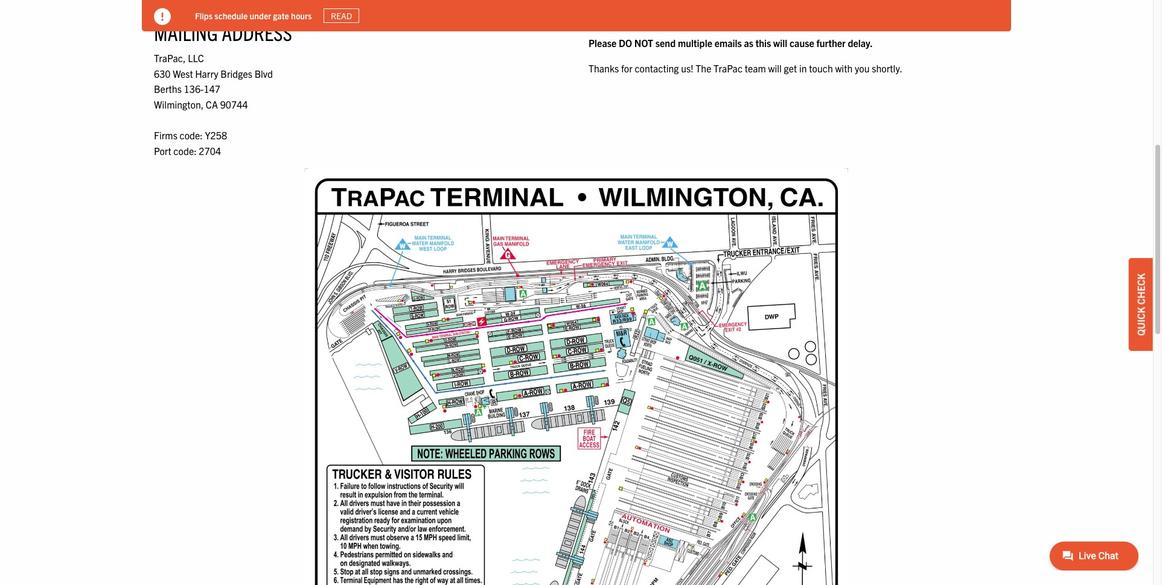 Task type: describe. For each thing, give the bounding box(es) containing it.
136-
[[184, 83, 204, 95]]

address
[[222, 19, 292, 45]]

thanks
[[589, 62, 619, 74]]

thanks for contacting us! the trapac team will get in touch with you shortly.
[[589, 62, 903, 74]]

firms
[[154, 129, 178, 141]]

147
[[204, 83, 220, 95]]

berths
[[154, 83, 182, 95]]

shortly.
[[872, 62, 903, 74]]

please
[[589, 37, 617, 49]]

2704
[[199, 145, 221, 157]]

trapac,
[[154, 52, 186, 64]]

as
[[745, 37, 754, 49]]

mailing
[[154, 19, 218, 45]]

delay.
[[848, 37, 873, 49]]

90744
[[220, 98, 248, 111]]

with
[[836, 62, 853, 74]]

quick check
[[1136, 274, 1148, 336]]

get
[[784, 62, 798, 74]]

flips schedule under gate hours
[[195, 10, 312, 21]]

quick check link
[[1130, 259, 1154, 351]]

cause
[[790, 37, 815, 49]]

1 vertical spatial code:
[[174, 145, 197, 157]]

you
[[855, 62, 870, 74]]

trapac, llc 630 west harry bridges blvd berths 136-147 wilmington, ca 90744
[[154, 52, 273, 111]]

under
[[250, 10, 271, 21]]

touch
[[810, 62, 834, 74]]

schedule
[[215, 10, 248, 21]]

wilmington,
[[154, 98, 204, 111]]

y258
[[205, 129, 227, 141]]

630
[[154, 68, 171, 80]]

ca
[[206, 98, 218, 111]]

further
[[817, 37, 846, 49]]

not
[[635, 37, 654, 49]]

send
[[656, 37, 676, 49]]

hours
[[291, 10, 312, 21]]

firms code:  y258 port code:  2704
[[154, 129, 227, 157]]

check
[[1136, 274, 1148, 305]]

please do not send multiple emails as this will cause further delay.
[[589, 37, 873, 49]]

quick
[[1136, 307, 1148, 336]]



Task type: locate. For each thing, give the bounding box(es) containing it.
for
[[622, 62, 633, 74]]

mailing address
[[154, 19, 292, 45]]

contacting
[[635, 62, 679, 74]]

this
[[756, 37, 772, 49]]

will left get
[[769, 62, 782, 74]]

trapac
[[714, 62, 743, 74]]

1 vertical spatial will
[[769, 62, 782, 74]]

code:
[[180, 129, 203, 141], [174, 145, 197, 157]]

us!
[[682, 62, 694, 74]]

read
[[331, 10, 352, 21]]

emails
[[715, 37, 742, 49]]

the
[[696, 62, 712, 74]]

in
[[800, 62, 807, 74]]

0 vertical spatial code:
[[180, 129, 203, 141]]

harry
[[195, 68, 218, 80]]

gate
[[273, 10, 289, 21]]

read link
[[324, 8, 359, 23]]

code: right port
[[174, 145, 197, 157]]

bridges
[[221, 68, 253, 80]]

code: up "2704" on the left top of page
[[180, 129, 203, 141]]

llc
[[188, 52, 204, 64]]

0 vertical spatial will
[[774, 37, 788, 49]]

will right this
[[774, 37, 788, 49]]

blvd
[[255, 68, 273, 80]]

multiple
[[678, 37, 713, 49]]

do
[[619, 37, 633, 49]]

team
[[745, 62, 767, 74]]

flips
[[195, 10, 213, 21]]

will
[[774, 37, 788, 49], [769, 62, 782, 74]]

port
[[154, 145, 171, 157]]

solid image
[[154, 8, 171, 25]]

west
[[173, 68, 193, 80]]



Task type: vqa. For each thing, say whether or not it's contained in the screenshot.
Empty within Real-Time Gate Cameras Real-Time Yard Status Truck & Gate Procedures Vessel Schedule Empty Returns PierPASS Terminal Safety Brochure TraPac Appointment Policy
no



